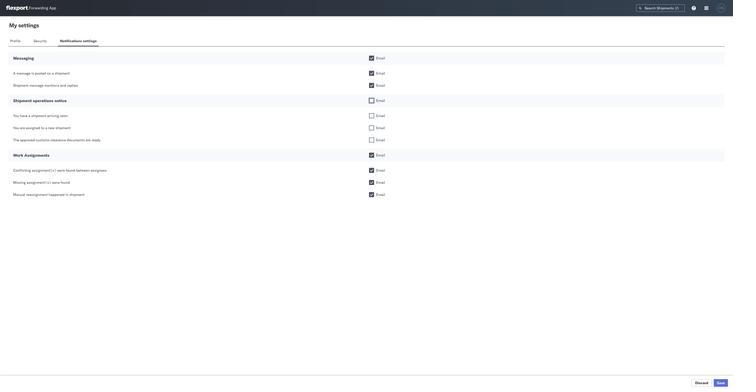 Task type: locate. For each thing, give the bounding box(es) containing it.
0 vertical spatial settings
[[18, 22, 39, 29]]

app
[[49, 6, 56, 11]]

email
[[376, 56, 385, 61], [376, 71, 385, 76], [376, 83, 385, 88], [376, 99, 385, 103], [376, 114, 385, 118], [376, 126, 385, 130], [376, 138, 385, 143], [376, 153, 385, 158], [376, 168, 385, 173], [376, 181, 385, 185], [376, 193, 385, 197]]

1 you from the top
[[13, 114, 19, 118]]

4 email from the top
[[376, 99, 385, 103]]

settings
[[18, 22, 39, 29], [83, 39, 97, 43]]

message down is
[[29, 83, 43, 88]]

discard button
[[692, 380, 712, 387]]

1 vertical spatial assignment(s)
[[27, 181, 51, 185]]

settings right my
[[18, 22, 39, 29]]

0 horizontal spatial are
[[20, 126, 25, 130]]

my settings
[[9, 22, 39, 29]]

you up the
[[13, 126, 19, 130]]

None checkbox
[[369, 56, 374, 61], [369, 71, 374, 76], [369, 83, 374, 88], [369, 113, 374, 119], [369, 153, 374, 158], [369, 180, 374, 185], [369, 192, 374, 198], [369, 56, 374, 61], [369, 71, 374, 76], [369, 83, 374, 88], [369, 113, 374, 119], [369, 153, 374, 158], [369, 180, 374, 185], [369, 192, 374, 198]]

7 email from the top
[[376, 138, 385, 143]]

1 shipment from the top
[[13, 83, 29, 88]]

0 horizontal spatial a
[[28, 114, 30, 118]]

are left ready
[[86, 138, 91, 143]]

found left between on the left
[[66, 168, 75, 173]]

assigned
[[26, 126, 40, 130]]

a
[[52, 71, 54, 76], [28, 114, 30, 118], [45, 126, 47, 130]]

you for you have a shipment arriving soon
[[13, 114, 19, 118]]

2 vertical spatial a
[[45, 126, 47, 130]]

notice
[[54, 98, 67, 103]]

work assignments
[[13, 153, 49, 158]]

you
[[13, 114, 19, 118], [13, 126, 19, 130]]

you left have
[[13, 114, 19, 118]]

1 vertical spatial were
[[52, 181, 60, 185]]

email for you are assigned to a new shipment
[[376, 126, 385, 130]]

0 vertical spatial are
[[20, 126, 25, 130]]

were
[[57, 168, 65, 173], [52, 181, 60, 185]]

notifications settings button
[[58, 36, 99, 46]]

found for missing assignment(s) were found
[[61, 181, 70, 185]]

security button
[[32, 36, 50, 46]]

replies
[[67, 83, 78, 88]]

shipment for shipment message mentions and replies
[[13, 83, 29, 88]]

os
[[719, 6, 724, 10]]

5 email from the top
[[376, 114, 385, 118]]

shipment right the new
[[56, 126, 71, 130]]

11 email from the top
[[376, 193, 385, 197]]

were up happened
[[52, 181, 60, 185]]

a right have
[[28, 114, 30, 118]]

soon
[[60, 114, 68, 118]]

1 vertical spatial shipment
[[13, 98, 32, 103]]

email for manual reassignment happened in shipment
[[376, 193, 385, 197]]

1 vertical spatial found
[[61, 181, 70, 185]]

shipment
[[55, 71, 70, 76], [31, 114, 46, 118], [56, 126, 71, 130], [69, 193, 84, 197]]

notifications
[[60, 39, 82, 43]]

1 horizontal spatial are
[[86, 138, 91, 143]]

1 vertical spatial you
[[13, 126, 19, 130]]

message for shipment
[[29, 83, 43, 88]]

0 vertical spatial found
[[66, 168, 75, 173]]

shipment up have
[[13, 98, 32, 103]]

mentions
[[44, 83, 59, 88]]

10 email from the top
[[376, 181, 385, 185]]

2 you from the top
[[13, 126, 19, 130]]

approved
[[20, 138, 35, 143]]

forwarding app link
[[6, 6, 56, 11]]

assignment(s) up the missing assignment(s) were found
[[32, 168, 56, 173]]

0 vertical spatial a
[[52, 71, 54, 76]]

email for the approved customs clearance documents are ready
[[376, 138, 385, 143]]

1 horizontal spatial settings
[[83, 39, 97, 43]]

assignment(s) for missing
[[27, 181, 51, 185]]

forwarding
[[29, 6, 48, 11]]

shipment up 'you are assigned to a new shipment'
[[31, 114, 46, 118]]

2 email from the top
[[376, 71, 385, 76]]

assignment(s) up reassignment
[[27, 181, 51, 185]]

0 vertical spatial you
[[13, 114, 19, 118]]

0 vertical spatial were
[[57, 168, 65, 173]]

a right on
[[52, 71, 54, 76]]

8 email from the top
[[376, 153, 385, 158]]

profile button
[[8, 36, 23, 46]]

1 vertical spatial settings
[[83, 39, 97, 43]]

0 horizontal spatial settings
[[18, 22, 39, 29]]

found
[[66, 168, 75, 173], [61, 181, 70, 185]]

1 vertical spatial message
[[29, 83, 43, 88]]

settings right the notifications
[[83, 39, 97, 43]]

shipment down a
[[13, 83, 29, 88]]

are left assigned
[[20, 126, 25, 130]]

messaging
[[13, 56, 34, 61]]

email for a message is posted on a shipment
[[376, 71, 385, 76]]

assignments
[[24, 153, 49, 158]]

were left between on the left
[[57, 168, 65, 173]]

a right to
[[45, 126, 47, 130]]

1 email from the top
[[376, 56, 385, 61]]

missing
[[13, 181, 26, 185]]

settings inside notifications settings button
[[83, 39, 97, 43]]

ready
[[92, 138, 101, 143]]

is
[[31, 71, 34, 76]]

found up in
[[61, 181, 70, 185]]

message
[[16, 71, 30, 76], [29, 83, 43, 88]]

0 vertical spatial message
[[16, 71, 30, 76]]

shipment message mentions and replies
[[13, 83, 78, 88]]

operations
[[33, 98, 53, 103]]

email for work assignments
[[376, 153, 385, 158]]

9 email from the top
[[376, 168, 385, 173]]

manual
[[13, 193, 25, 197]]

the
[[13, 138, 19, 143]]

a message is posted on a shipment
[[13, 71, 70, 76]]

email for messaging
[[376, 56, 385, 61]]

manual reassignment happened in shipment
[[13, 193, 84, 197]]

settings for notifications settings
[[83, 39, 97, 43]]

shipment
[[13, 83, 29, 88], [13, 98, 32, 103]]

shipment operations notice
[[13, 98, 67, 103]]

0 vertical spatial shipment
[[13, 83, 29, 88]]

notifications settings
[[60, 39, 97, 43]]

work
[[13, 153, 23, 158]]

2 shipment from the top
[[13, 98, 32, 103]]

3 email from the top
[[376, 83, 385, 88]]

None checkbox
[[369, 98, 374, 103], [369, 126, 374, 131], [369, 138, 374, 143], [369, 168, 374, 173], [369, 98, 374, 103], [369, 126, 374, 131], [369, 138, 374, 143], [369, 168, 374, 173]]

are
[[20, 126, 25, 130], [86, 138, 91, 143]]

0 vertical spatial assignment(s)
[[32, 168, 56, 173]]

discard
[[696, 381, 709, 386]]

message right a
[[16, 71, 30, 76]]

6 email from the top
[[376, 126, 385, 130]]

assignment(s)
[[32, 168, 56, 173], [27, 181, 51, 185]]



Task type: describe. For each thing, give the bounding box(es) containing it.
shipment for shipment operations notice
[[13, 98, 32, 103]]

flexport. image
[[6, 6, 29, 11]]

posted
[[35, 71, 46, 76]]

were for missing
[[52, 181, 60, 185]]

shipment right in
[[69, 193, 84, 197]]

to
[[41, 126, 44, 130]]

email for conflicting assignment(s) were found between assignees
[[376, 168, 385, 173]]

email for you have a shipment arriving soon
[[376, 114, 385, 118]]

missing assignment(s) were found
[[13, 181, 70, 185]]

found for conflicting assignment(s) were found between assignees
[[66, 168, 75, 173]]

you for you are assigned to a new shipment
[[13, 126, 19, 130]]

Search Shipments (/) text field
[[636, 4, 685, 12]]

profile
[[10, 39, 21, 43]]

assignment(s) for conflicting
[[32, 168, 56, 173]]

assignees
[[91, 168, 107, 173]]

1 horizontal spatial a
[[45, 126, 47, 130]]

and
[[60, 83, 66, 88]]

documents
[[67, 138, 85, 143]]

in
[[66, 193, 69, 197]]

forwarding app
[[29, 6, 56, 11]]

my
[[9, 22, 17, 29]]

settings for my settings
[[18, 22, 39, 29]]

arriving
[[47, 114, 59, 118]]

conflicting assignment(s) were found between assignees
[[13, 168, 107, 173]]

shipment up and at the top left of page
[[55, 71, 70, 76]]

os button
[[716, 2, 727, 14]]

email for shipment operations notice
[[376, 99, 385, 103]]

reassignment
[[26, 193, 48, 197]]

on
[[47, 71, 51, 76]]

have
[[20, 114, 27, 118]]

1 vertical spatial are
[[86, 138, 91, 143]]

save button
[[714, 380, 728, 387]]

happened
[[49, 193, 65, 197]]

clearance
[[50, 138, 66, 143]]

conflicting
[[13, 168, 31, 173]]

were for conflicting
[[57, 168, 65, 173]]

1 vertical spatial a
[[28, 114, 30, 118]]

2 horizontal spatial a
[[52, 71, 54, 76]]

email for shipment message mentions and replies
[[376, 83, 385, 88]]

message for a
[[16, 71, 30, 76]]

save
[[717, 381, 725, 386]]

new
[[48, 126, 55, 130]]

customs
[[36, 138, 49, 143]]

you have a shipment arriving soon
[[13, 114, 68, 118]]

between
[[76, 168, 90, 173]]

security
[[34, 39, 47, 43]]

email for missing assignment(s) were found
[[376, 181, 385, 185]]

the approved customs clearance documents are ready
[[13, 138, 101, 143]]

a
[[13, 71, 16, 76]]

you are assigned to a new shipment
[[13, 126, 71, 130]]



Task type: vqa. For each thing, say whether or not it's contained in the screenshot.
the topmost are
yes



